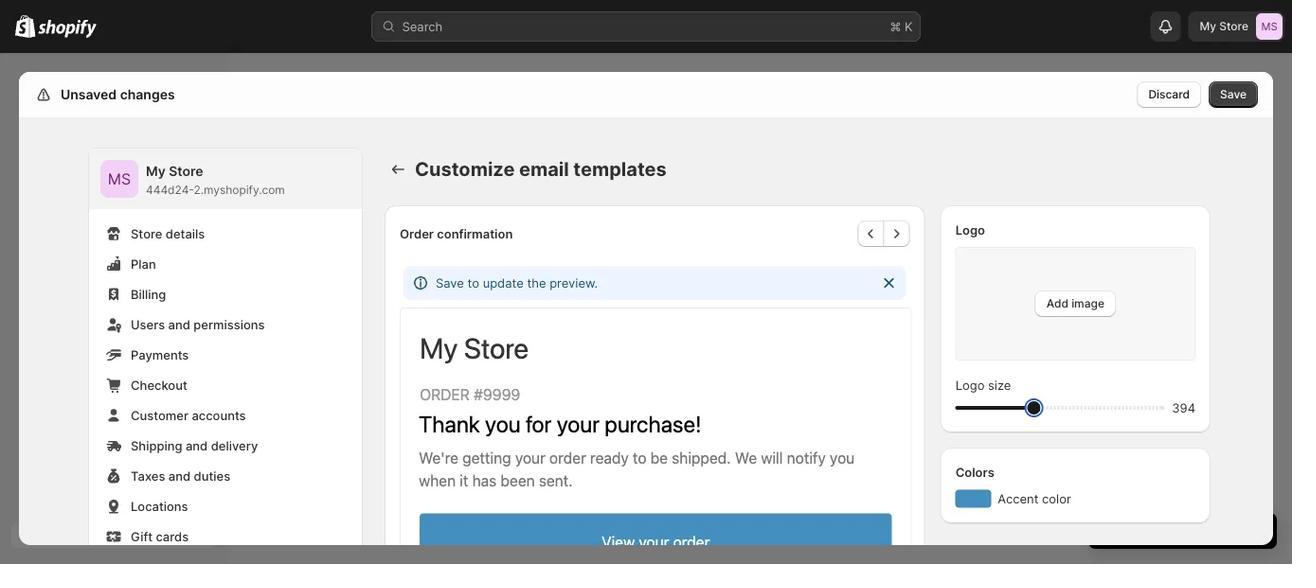Task type: describe. For each thing, give the bounding box(es) containing it.
store details
[[131, 226, 205, 241]]

changes
[[120, 87, 175, 103]]

accent
[[998, 492, 1039, 506]]

394
[[1172, 401, 1195, 415]]

my for my store
[[1200, 19, 1216, 33]]

plan
[[131, 257, 156, 271]]

details
[[166, 226, 205, 241]]

taxes and duties
[[131, 469, 230, 484]]

add image
[[1046, 297, 1104, 311]]

users and permissions link
[[100, 312, 350, 338]]

store for my store
[[1219, 19, 1248, 33]]

duties
[[194, 469, 230, 484]]

shipping and delivery link
[[100, 433, 350, 459]]

discard
[[1148, 88, 1190, 101]]

users and permissions
[[131, 317, 265, 332]]

checkout link
[[100, 372, 350, 399]]

logo size
[[955, 378, 1011, 393]]

shipping
[[131, 439, 182, 453]]

store inside 'link'
[[131, 226, 162, 241]]

billing
[[131, 287, 166, 302]]

add image button
[[1035, 291, 1116, 317]]

⌘ k
[[890, 19, 913, 34]]

1 horizontal spatial shopify image
[[38, 19, 97, 38]]

2.myshopify.com
[[194, 183, 285, 197]]

taxes and duties link
[[100, 463, 350, 490]]

444d24-
[[146, 183, 194, 197]]

cards
[[156, 530, 189, 544]]

save button
[[1209, 81, 1258, 108]]

settings dialog
[[19, 72, 1273, 565]]

discard button
[[1137, 81, 1201, 108]]

store for my store 444d24-2.myshopify.com
[[169, 163, 203, 180]]

customize
[[415, 158, 515, 181]]

colors
[[955, 465, 994, 480]]

accounts
[[192, 408, 246, 423]]

billing link
[[100, 281, 350, 308]]

shop settings menu element
[[89, 149, 362, 565]]

order confirmation
[[400, 226, 513, 241]]

payments link
[[100, 342, 350, 368]]

my store
[[1200, 19, 1248, 33]]

taxes
[[131, 469, 165, 484]]

my store image inside shop settings menu "element"
[[100, 160, 138, 198]]

save to update the preview.
[[436, 276, 598, 290]]

add
[[1046, 297, 1068, 311]]

and for shipping
[[186, 439, 208, 453]]



Task type: vqa. For each thing, say whether or not it's contained in the screenshot.
"Customer accounts"
yes



Task type: locate. For each thing, give the bounding box(es) containing it.
payments
[[131, 348, 189, 362]]

save for save to update the preview.
[[436, 276, 464, 290]]

to
[[468, 276, 479, 290]]

size
[[988, 378, 1011, 393]]

shipping and delivery
[[131, 439, 258, 453]]

search
[[402, 19, 443, 34]]

users
[[131, 317, 165, 332]]

gift cards
[[131, 530, 189, 544]]

0 vertical spatial save
[[1220, 88, 1247, 101]]

my up 444d24-
[[146, 163, 166, 180]]

k
[[905, 19, 913, 34]]

1 vertical spatial and
[[186, 439, 208, 453]]

gift
[[131, 530, 153, 544]]

0 horizontal spatial save
[[436, 276, 464, 290]]

⌘
[[890, 19, 901, 34]]

store details link
[[100, 221, 350, 247]]

1 vertical spatial store
[[169, 163, 203, 180]]

and
[[168, 317, 190, 332], [186, 439, 208, 453], [168, 469, 191, 484]]

order
[[400, 226, 434, 241]]

ms button
[[100, 160, 138, 198]]

store up "save" 'button'
[[1219, 19, 1248, 33]]

save to update the preview. status
[[404, 266, 906, 300]]

save inside 'button'
[[1220, 88, 1247, 101]]

0 vertical spatial store
[[1219, 19, 1248, 33]]

0 vertical spatial and
[[168, 317, 190, 332]]

permissions
[[194, 317, 265, 332]]

my store 444d24-2.myshopify.com
[[146, 163, 285, 197]]

store up plan at the left of the page
[[131, 226, 162, 241]]

0 horizontal spatial shopify image
[[15, 15, 35, 38]]

0 vertical spatial my
[[1200, 19, 1216, 33]]

2 horizontal spatial store
[[1219, 19, 1248, 33]]

save
[[1220, 88, 1247, 101], [436, 276, 464, 290]]

2 vertical spatial store
[[131, 226, 162, 241]]

email
[[519, 158, 569, 181]]

save left to
[[436, 276, 464, 290]]

settings
[[57, 87, 110, 103]]

locations link
[[100, 494, 350, 520]]

dialog
[[1281, 54, 1292, 565]]

customize email templates
[[415, 158, 667, 181]]

and right users
[[168, 317, 190, 332]]

1 horizontal spatial store
[[169, 163, 203, 180]]

store up 444d24-
[[169, 163, 203, 180]]

my for my store 444d24-2.myshopify.com
[[146, 163, 166, 180]]

0 vertical spatial my store image
[[1256, 13, 1283, 40]]

save right discard
[[1220, 88, 1247, 101]]

2 logo from the top
[[955, 378, 985, 393]]

update
[[483, 276, 524, 290]]

checkout
[[131, 378, 187, 393]]

customer
[[131, 408, 188, 423]]

1 vertical spatial my store image
[[100, 160, 138, 198]]

my store image left 444d24-
[[100, 160, 138, 198]]

templates
[[573, 158, 667, 181]]

locations
[[131, 499, 188, 514]]

my inside my store 444d24-2.myshopify.com
[[146, 163, 166, 180]]

store
[[1219, 19, 1248, 33], [169, 163, 203, 180], [131, 226, 162, 241]]

plan link
[[100, 251, 350, 278]]

my store image right my store
[[1256, 13, 1283, 40]]

save inside save to update the preview. status
[[436, 276, 464, 290]]

save for save
[[1220, 88, 1247, 101]]

1 horizontal spatial my store image
[[1256, 13, 1283, 40]]

unsaved changes
[[61, 87, 175, 103]]

and for users
[[168, 317, 190, 332]]

0 horizontal spatial my store image
[[100, 160, 138, 198]]

store inside my store 444d24-2.myshopify.com
[[169, 163, 203, 180]]

accent color
[[998, 492, 1071, 506]]

logo for logo
[[955, 223, 985, 237]]

logo
[[955, 223, 985, 237], [955, 378, 985, 393]]

Logo size range field
[[955, 395, 1164, 422]]

1 horizontal spatial save
[[1220, 88, 1247, 101]]

0 horizontal spatial store
[[131, 226, 162, 241]]

2 vertical spatial and
[[168, 469, 191, 484]]

shopify image
[[15, 15, 35, 38], [38, 19, 97, 38]]

and down customer accounts
[[186, 439, 208, 453]]

preview.
[[550, 276, 598, 290]]

1 vertical spatial my
[[146, 163, 166, 180]]

1 vertical spatial logo
[[955, 378, 985, 393]]

the
[[527, 276, 546, 290]]

gift cards link
[[100, 524, 350, 550]]

customer accounts
[[131, 408, 246, 423]]

1 horizontal spatial my
[[1200, 19, 1216, 33]]

and for taxes
[[168, 469, 191, 484]]

1 vertical spatial save
[[436, 276, 464, 290]]

my store image
[[1256, 13, 1283, 40], [100, 160, 138, 198]]

1 logo from the top
[[955, 223, 985, 237]]

image
[[1071, 297, 1104, 311]]

delivery
[[211, 439, 258, 453]]

my
[[1200, 19, 1216, 33], [146, 163, 166, 180]]

my up "save" 'button'
[[1200, 19, 1216, 33]]

customer accounts link
[[100, 403, 350, 429]]

unsaved
[[61, 87, 117, 103]]

and right taxes
[[168, 469, 191, 484]]

0 vertical spatial logo
[[955, 223, 985, 237]]

logo for logo size
[[955, 378, 985, 393]]

confirmation
[[437, 226, 513, 241]]

color
[[1042, 492, 1071, 506]]

0 horizontal spatial my
[[146, 163, 166, 180]]



